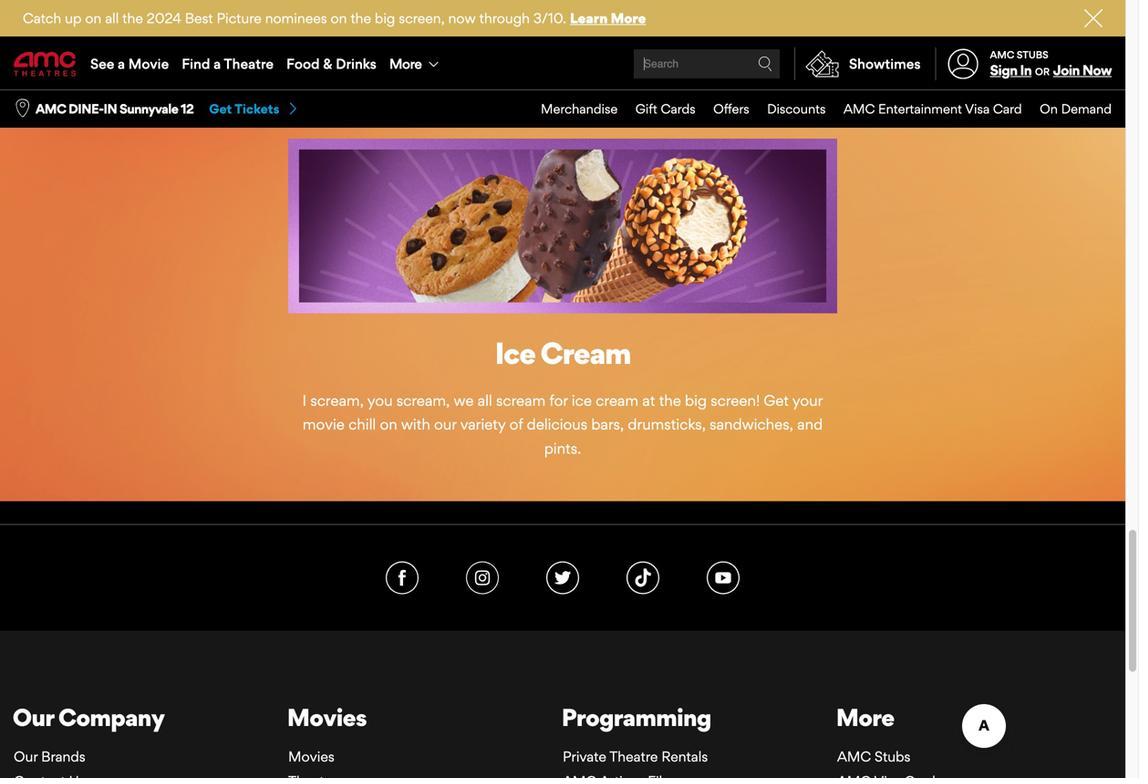 Task type: locate. For each thing, give the bounding box(es) containing it.
offers link
[[696, 90, 749, 127]]

1 vertical spatial more
[[389, 55, 422, 72]]

0 vertical spatial all
[[105, 10, 119, 26]]

amc tiktok image
[[627, 561, 659, 594], [627, 561, 659, 594]]

1 vertical spatial delicious
[[527, 415, 588, 433]]

scream,
[[310, 391, 364, 409], [397, 391, 450, 409]]

movies
[[287, 703, 367, 732], [288, 748, 334, 765]]

on down the golden
[[85, 10, 102, 26]]

favorites.
[[813, 39, 875, 57]]

scream
[[496, 391, 546, 409]]

delicious
[[487, 0, 548, 10], [527, 415, 588, 433]]

our brands
[[14, 748, 85, 765]]

1 horizontal spatial variety
[[716, 15, 761, 34]]

0 horizontal spatial our
[[434, 415, 457, 433]]

2 horizontal spatial our
[[894, 0, 917, 10]]

featuring
[[603, 15, 664, 34]]

menu up "merchandise" link
[[0, 38, 1126, 89]]

for the ultimate sweet cinema treat, dig into our craveable candy selection featuring a wide variety of chocolate covered classics and fruit flavored favorites.
[[591, 0, 1097, 57]]

see a movie
[[90, 55, 169, 72]]

1 vertical spatial with
[[401, 415, 430, 433]]

amc logo image
[[14, 51, 78, 76], [14, 51, 78, 76]]

1 vertical spatial get
[[764, 391, 789, 409]]

our right the into
[[894, 0, 917, 10]]

big
[[375, 10, 395, 26], [685, 391, 707, 409]]

1 vertical spatial menu
[[523, 90, 1112, 127]]

0 vertical spatial movies
[[287, 703, 367, 732]]

with inside enjoy golden twists of crispy fried tater perfection peppered with our delicious seasoning blend for a snack that only gets tastier the curlier it is.
[[428, 0, 457, 10]]

sign in or join amc stubs element
[[935, 38, 1112, 89]]

peppered
[[357, 0, 424, 10]]

search the AMC website text field
[[641, 57, 758, 71]]

for down the crispy
[[180, 15, 199, 34]]

snack
[[214, 15, 253, 34]]

candy
[[990, 0, 1032, 10]]

amc inside button
[[36, 101, 66, 117]]

amc youtube image
[[707, 561, 740, 594], [707, 561, 740, 594]]

1 vertical spatial and
[[797, 415, 823, 433]]

our for our brands
[[14, 748, 38, 765]]

1 vertical spatial for
[[549, 391, 568, 409]]

1 horizontal spatial and
[[969, 15, 995, 34]]

the down peppered
[[399, 15, 421, 34]]

get right 12
[[209, 101, 232, 117]]

1 horizontal spatial stubs
[[1017, 49, 1049, 61]]

0 vertical spatial and
[[969, 15, 995, 34]]

2 horizontal spatial on
[[380, 415, 397, 433]]

classics
[[914, 15, 966, 34]]

0 vertical spatial big
[[375, 10, 395, 26]]

sweet
[[702, 0, 742, 10]]

all right we
[[478, 391, 492, 409]]

amc for amc dine-in sunnyvale 12
[[36, 101, 66, 117]]

0 horizontal spatial big
[[375, 10, 395, 26]]

sunnyvale
[[119, 101, 178, 117]]

submit search icon image
[[758, 57, 773, 71]]

with up the curlier
[[428, 0, 457, 10]]

big inside i scream, you scream, we all scream for ice cream at the big screen! get your movie chill on with our variety of delicious bars, drumsticks, sandwiches, and pints.
[[685, 391, 707, 409]]

it
[[471, 15, 479, 34]]

our inside enjoy golden twists of crispy fried tater perfection peppered with our delicious seasoning blend for a snack that only gets tastier the curlier it is.
[[461, 0, 483, 10]]

in
[[104, 101, 117, 117]]

of down cinema
[[765, 15, 779, 34]]

1 horizontal spatial all
[[478, 391, 492, 409]]

0 vertical spatial for
[[180, 15, 199, 34]]

0 vertical spatial of
[[151, 0, 165, 10]]

our down we
[[434, 415, 457, 433]]

0 horizontal spatial and
[[797, 415, 823, 433]]

stubs inside the amc stubs sign in or join now
[[1017, 49, 1049, 61]]

of
[[151, 0, 165, 10], [765, 15, 779, 34], [510, 415, 523, 433]]

0 horizontal spatial get
[[209, 101, 232, 117]]

showtimes
[[849, 55, 921, 72]]

the
[[617, 0, 639, 10], [122, 10, 143, 26], [351, 10, 371, 26], [399, 15, 421, 34], [659, 391, 681, 409]]

1 horizontal spatial theatre
[[609, 748, 658, 765]]

discounts link
[[749, 90, 826, 127]]

2 horizontal spatial more
[[836, 703, 894, 732]]

with inside i scream, you scream, we all scream for ice cream at the big screen! get your movie chill on with our variety of delicious bars, drumsticks, sandwiches, and pints.
[[401, 415, 430, 433]]

menu containing more
[[0, 38, 1126, 89]]

the up featuring at the top right of page
[[617, 0, 639, 10]]

big up drumsticks,
[[685, 391, 707, 409]]

offers
[[713, 101, 749, 117]]

delicious up pints.
[[527, 415, 588, 433]]

0 horizontal spatial theatre
[[224, 55, 274, 72]]

more
[[611, 10, 646, 26], [389, 55, 422, 72], [836, 703, 894, 732]]

footer
[[0, 524, 1126, 778]]

and down your
[[797, 415, 823, 433]]

our left brands
[[14, 748, 38, 765]]

amc twitter image
[[546, 561, 579, 594]]

0 horizontal spatial variety
[[460, 415, 506, 433]]

scream, left we
[[397, 391, 450, 409]]

0 horizontal spatial more
[[389, 55, 422, 72]]

your
[[792, 391, 823, 409]]

entertainment
[[878, 101, 962, 117]]

1 horizontal spatial of
[[510, 415, 523, 433]]

1 vertical spatial all
[[478, 391, 492, 409]]

menu down showtimes image
[[523, 90, 1112, 127]]

0 vertical spatial our
[[13, 703, 54, 732]]

0 vertical spatial get
[[209, 101, 232, 117]]

private
[[563, 748, 606, 765]]

a down the crispy
[[203, 15, 210, 34]]

1 vertical spatial of
[[765, 15, 779, 34]]

i
[[302, 391, 307, 409]]

user profile image
[[938, 49, 989, 79]]

that
[[257, 15, 284, 34]]

get
[[209, 101, 232, 117], [764, 391, 789, 409]]

all inside i scream, you scream, we all scream for ice cream at the big screen! get your movie chill on with our variety of delicious bars, drumsticks, sandwiches, and pints.
[[478, 391, 492, 409]]

craveable
[[920, 0, 986, 10]]

our
[[13, 703, 54, 732], [14, 748, 38, 765]]

the inside for the ultimate sweet cinema treat, dig into our craveable candy selection featuring a wide variety of chocolate covered classics and fruit flavored favorites.
[[617, 0, 639, 10]]

amc for amc stubs
[[837, 748, 871, 765]]

curlier
[[425, 15, 467, 34]]

for left ice on the right bottom of the page
[[549, 391, 568, 409]]

our up 'our brands' link
[[13, 703, 54, 732]]

our inside i scream, you scream, we all scream for ice cream at the big screen! get your movie chill on with our variety of delicious bars, drumsticks, sandwiches, and pints.
[[434, 415, 457, 433]]

2 horizontal spatial of
[[765, 15, 779, 34]]

with
[[428, 0, 457, 10], [401, 415, 430, 433]]

0 vertical spatial delicious
[[487, 0, 548, 10]]

selection
[[1036, 0, 1097, 10]]

0 horizontal spatial for
[[180, 15, 199, 34]]

and left fruit
[[969, 15, 995, 34]]

1 vertical spatial stubs
[[875, 748, 911, 765]]

sandwiches,
[[710, 415, 793, 433]]

and inside for the ultimate sweet cinema treat, dig into our craveable candy selection featuring a wide variety of chocolate covered classics and fruit flavored favorites.
[[969, 15, 995, 34]]

see a movie link
[[84, 38, 175, 89]]

0 horizontal spatial stubs
[[875, 748, 911, 765]]

1 horizontal spatial get
[[764, 391, 789, 409]]

1 horizontal spatial for
[[549, 391, 568, 409]]

the right the at
[[659, 391, 681, 409]]

catch
[[23, 10, 61, 26]]

cookie consent banner dialog
[[0, 708, 1126, 778]]

menu
[[0, 38, 1126, 89], [523, 90, 1112, 127]]

a inside enjoy golden twists of crispy fried tater perfection peppered with our delicious seasoning blend for a snack that only gets tastier the curlier it is.
[[203, 15, 210, 34]]

amc stubs link
[[837, 748, 911, 765]]

amc inside "link"
[[844, 101, 875, 117]]

on down you
[[380, 415, 397, 433]]

1 vertical spatial variety
[[460, 415, 506, 433]]

of up '2024'
[[151, 0, 165, 10]]

into
[[864, 0, 890, 10]]

all down twists
[[105, 10, 119, 26]]

the down twists
[[122, 10, 143, 26]]

drumsticks,
[[628, 415, 706, 433]]

theatre down the snack
[[224, 55, 274, 72]]

a down ultimate
[[668, 15, 676, 34]]

amc entertainment visa card
[[844, 101, 1022, 117]]

our
[[461, 0, 483, 10], [894, 0, 917, 10], [434, 415, 457, 433]]

a inside "link"
[[118, 55, 125, 72]]

1 vertical spatial theatre
[[609, 748, 658, 765]]

more down the screen,
[[389, 55, 422, 72]]

0 vertical spatial stubs
[[1017, 49, 1049, 61]]

rentals
[[662, 748, 708, 765]]

1 horizontal spatial big
[[685, 391, 707, 409]]

get left your
[[764, 391, 789, 409]]

find a theatre
[[182, 55, 274, 72]]

covered
[[854, 15, 910, 34]]

0 horizontal spatial scream,
[[310, 391, 364, 409]]

showtimes image
[[795, 47, 849, 80]]

amc stubs sign in or join now
[[990, 49, 1112, 79]]

variety
[[716, 15, 761, 34], [460, 415, 506, 433]]

fried
[[213, 0, 245, 10]]

in
[[1020, 62, 1032, 79]]

stubs for amc stubs
[[875, 748, 911, 765]]

stubs
[[1017, 49, 1049, 61], [875, 748, 911, 765]]

0 horizontal spatial all
[[105, 10, 119, 26]]

tater
[[248, 0, 279, 10]]

1 horizontal spatial scream,
[[397, 391, 450, 409]]

12
[[181, 101, 194, 117]]

twists
[[108, 0, 148, 10]]

for
[[591, 0, 613, 10]]

delicious up the through
[[487, 0, 548, 10]]

through
[[479, 10, 530, 26]]

more down for
[[611, 10, 646, 26]]

amc
[[990, 49, 1014, 61], [844, 101, 875, 117], [36, 101, 66, 117], [837, 748, 871, 765]]

food & drinks link
[[280, 38, 383, 89]]

on down perfection
[[331, 10, 347, 26]]

2 vertical spatial of
[[510, 415, 523, 433]]

a inside for the ultimate sweet cinema treat, dig into our craveable candy selection featuring a wide variety of chocolate covered classics and fruit flavored favorites.
[[668, 15, 676, 34]]

on demand link
[[1022, 90, 1112, 127]]

1 horizontal spatial more
[[611, 10, 646, 26]]

the inside i scream, you scream, we all scream for ice cream at the big screen! get your movie chill on with our variety of delicious bars, drumsticks, sandwiches, and pints.
[[659, 391, 681, 409]]

our company
[[13, 703, 165, 732]]

1 vertical spatial our
[[14, 748, 38, 765]]

2024
[[147, 10, 181, 26]]

of down "scream"
[[510, 415, 523, 433]]

0 vertical spatial theatre
[[224, 55, 274, 72]]

delicious inside enjoy golden twists of crispy fried tater perfection peppered with our delicious seasoning blend for a snack that only gets tastier the curlier it is.
[[487, 0, 548, 10]]

we
[[454, 391, 474, 409]]

gift cards
[[635, 101, 696, 117]]

best
[[185, 10, 213, 26]]

stubs for amc stubs sign in or join now
[[1017, 49, 1049, 61]]

discounts
[[767, 101, 826, 117]]

1 vertical spatial big
[[685, 391, 707, 409]]

0 vertical spatial menu
[[0, 38, 1126, 89]]

theatre down programming at bottom
[[609, 748, 658, 765]]

2 vertical spatial more
[[836, 703, 894, 732]]

theatre
[[224, 55, 274, 72], [609, 748, 658, 765]]

ice
[[572, 391, 592, 409]]

big down peppered
[[375, 10, 395, 26]]

variety down we
[[460, 415, 506, 433]]

with right chill
[[401, 415, 430, 433]]

0 vertical spatial with
[[428, 0, 457, 10]]

private theatre rentals
[[563, 748, 708, 765]]

movies link
[[288, 748, 334, 765]]

more up "amc stubs" link
[[836, 703, 894, 732]]

our up now
[[461, 0, 483, 10]]

amc stubs
[[837, 748, 911, 765]]

tastier
[[353, 15, 395, 34]]

&
[[323, 55, 332, 72]]

for inside enjoy golden twists of crispy fried tater perfection peppered with our delicious seasoning blend for a snack that only gets tastier the curlier it is.
[[180, 15, 199, 34]]

1 horizontal spatial our
[[461, 0, 483, 10]]

0 horizontal spatial of
[[151, 0, 165, 10]]

0 vertical spatial variety
[[716, 15, 761, 34]]

a right the see
[[118, 55, 125, 72]]

find a theatre link
[[175, 38, 280, 89]]

scream, up movie
[[310, 391, 364, 409]]

amc inside the amc stubs sign in or join now
[[990, 49, 1014, 61]]

on inside i scream, you scream, we all scream for ice cream at the big screen! get your movie chill on with our variety of delicious bars, drumsticks, sandwiches, and pints.
[[380, 415, 397, 433]]

variety down sweet
[[716, 15, 761, 34]]



Task type: vqa. For each thing, say whether or not it's contained in the screenshot.
Introducing our NEW AMC Cinema Sweets™! Treat yourself to the ultimate confection perfection with our irresistible lineup of premium gourmet milk chocolate covered candies. Sweeten showtime with the flavor of the movies. on the left
no



Task type: describe. For each thing, give the bounding box(es) containing it.
0 horizontal spatial on
[[85, 10, 102, 26]]

enjoy golden twists of crispy fried tater perfection peppered with our delicious seasoning blend for a snack that only gets tastier the curlier it is.
[[15, 0, 548, 34]]

programming
[[562, 703, 711, 732]]

at
[[642, 391, 655, 409]]

more inside more button
[[389, 55, 422, 72]]

dine-
[[69, 101, 104, 117]]

card
[[993, 101, 1022, 117]]

of inside enjoy golden twists of crispy fried tater perfection peppered with our delicious seasoning blend for a snack that only gets tastier the curlier it is.
[[151, 0, 165, 10]]

join now button
[[1053, 62, 1112, 79]]

enjoy
[[15, 0, 53, 10]]

showtimes link
[[794, 47, 921, 80]]

treat,
[[800, 0, 835, 10]]

i scream, you scream, we all scream for ice cream at the big screen! get your movie chill on with our variety of delicious bars, drumsticks, sandwiches, and pints.
[[302, 391, 823, 457]]

crispy
[[169, 0, 210, 10]]

1 horizontal spatial on
[[331, 10, 347, 26]]

pints.
[[544, 439, 581, 457]]

amc facebook image
[[386, 561, 419, 594]]

of inside i scream, you scream, we all scream for ice cream at the big screen! get your movie chill on with our variety of delicious bars, drumsticks, sandwiches, and pints.
[[510, 415, 523, 433]]

gift
[[635, 101, 657, 117]]

3/10.
[[533, 10, 566, 26]]

is.
[[483, 15, 497, 34]]

cards
[[661, 101, 696, 117]]

brands
[[41, 748, 85, 765]]

blend
[[138, 15, 177, 34]]

of inside for the ultimate sweet cinema treat, dig into our craveable candy selection featuring a wide variety of chocolate covered classics and fruit flavored favorites.
[[765, 15, 779, 34]]

on demand
[[1040, 101, 1112, 117]]

amc dine-in sunnyvale 12 button
[[36, 100, 194, 118]]

demand
[[1061, 101, 1112, 117]]

screen!
[[711, 391, 760, 409]]

sign in button
[[990, 62, 1032, 79]]

1 scream, from the left
[[310, 391, 364, 409]]

1 vertical spatial movies
[[288, 748, 334, 765]]

you
[[367, 391, 393, 409]]

visa
[[965, 101, 990, 117]]

movie
[[128, 55, 169, 72]]

cinema
[[746, 0, 796, 10]]

gift cards link
[[618, 90, 696, 127]]

perfection
[[283, 0, 354, 10]]

food
[[286, 55, 320, 72]]

variety inside for the ultimate sweet cinema treat, dig into our craveable candy selection featuring a wide variety of chocolate covered classics and fruit flavored favorites.
[[716, 15, 761, 34]]

chocolate
[[783, 15, 850, 34]]

join
[[1053, 62, 1080, 79]]

get inside i scream, you scream, we all scream for ice cream at the big screen! get your movie chill on with our variety of delicious bars, drumsticks, sandwiches, and pints.
[[764, 391, 789, 409]]

0 vertical spatial more
[[611, 10, 646, 26]]

fruit
[[999, 15, 1026, 34]]

screen,
[[399, 10, 445, 26]]

see
[[90, 55, 114, 72]]

ice cream image
[[288, 139, 837, 313]]

and inside i scream, you scream, we all scream for ice cream at the big screen! get your movie chill on with our variety of delicious bars, drumsticks, sandwiches, and pints.
[[797, 415, 823, 433]]

gets
[[320, 15, 350, 34]]

now
[[1082, 62, 1112, 79]]

on
[[1040, 101, 1058, 117]]

our for our company
[[13, 703, 54, 732]]

company
[[58, 703, 165, 732]]

golden
[[57, 0, 105, 10]]

more button
[[383, 38, 449, 89]]

dig
[[839, 0, 861, 10]]

the right gets
[[351, 10, 371, 26]]

learn
[[570, 10, 608, 26]]

our brands link
[[14, 748, 85, 765]]

delicious inside i scream, you scream, we all scream for ice cream at the big screen! get your movie chill on with our variety of delicious bars, drumsticks, sandwiches, and pints.
[[527, 415, 588, 433]]

nominees
[[265, 10, 327, 26]]

get tickets link
[[209, 100, 300, 117]]

amc instagram image
[[466, 561, 499, 594]]

learn more link
[[570, 10, 646, 26]]

amc facebook image
[[386, 561, 419, 594]]

footer containing our company
[[0, 524, 1126, 778]]

amc entertainment visa card link
[[826, 90, 1022, 127]]

ice cream
[[495, 335, 631, 371]]

tickets
[[235, 101, 279, 117]]

ice
[[495, 335, 535, 371]]

amc for amc stubs sign in or join now
[[990, 49, 1014, 61]]

variety inside i scream, you scream, we all scream for ice cream at the big screen! get your movie chill on with our variety of delicious bars, drumsticks, sandwiches, and pints.
[[460, 415, 506, 433]]

get tickets
[[209, 101, 279, 117]]

sign
[[990, 62, 1017, 79]]

2 scream, from the left
[[397, 391, 450, 409]]

seasoning
[[65, 15, 134, 34]]

now
[[448, 10, 476, 26]]

the inside enjoy golden twists of crispy fried tater perfection peppered with our delicious seasoning blend for a snack that only gets tastier the curlier it is.
[[399, 15, 421, 34]]

drinks
[[336, 55, 377, 72]]

cream
[[596, 391, 639, 409]]

our inside for the ultimate sweet cinema treat, dig into our craveable candy selection featuring a wide variety of chocolate covered classics and fruit flavored favorites.
[[894, 0, 917, 10]]

merchandise link
[[523, 90, 618, 127]]

amc dine-in sunnyvale 12
[[36, 101, 194, 117]]

merchandise
[[541, 101, 618, 117]]

catch up on all the 2024 best picture nominees on the big screen, now through 3/10. learn more
[[23, 10, 646, 26]]

flavored
[[1030, 15, 1085, 34]]

for inside i scream, you scream, we all scream for ice cream at the big screen! get your movie chill on with our variety of delicious bars, drumsticks, sandwiches, and pints.
[[549, 391, 568, 409]]

only
[[288, 15, 316, 34]]

menu containing merchandise
[[523, 90, 1112, 127]]

a right find
[[214, 55, 221, 72]]

amc twitter image
[[546, 561, 579, 594]]

amc instagram image
[[466, 561, 499, 594]]

ultimate
[[643, 0, 698, 10]]

amc for amc entertainment visa card
[[844, 101, 875, 117]]

food & drinks
[[286, 55, 377, 72]]



